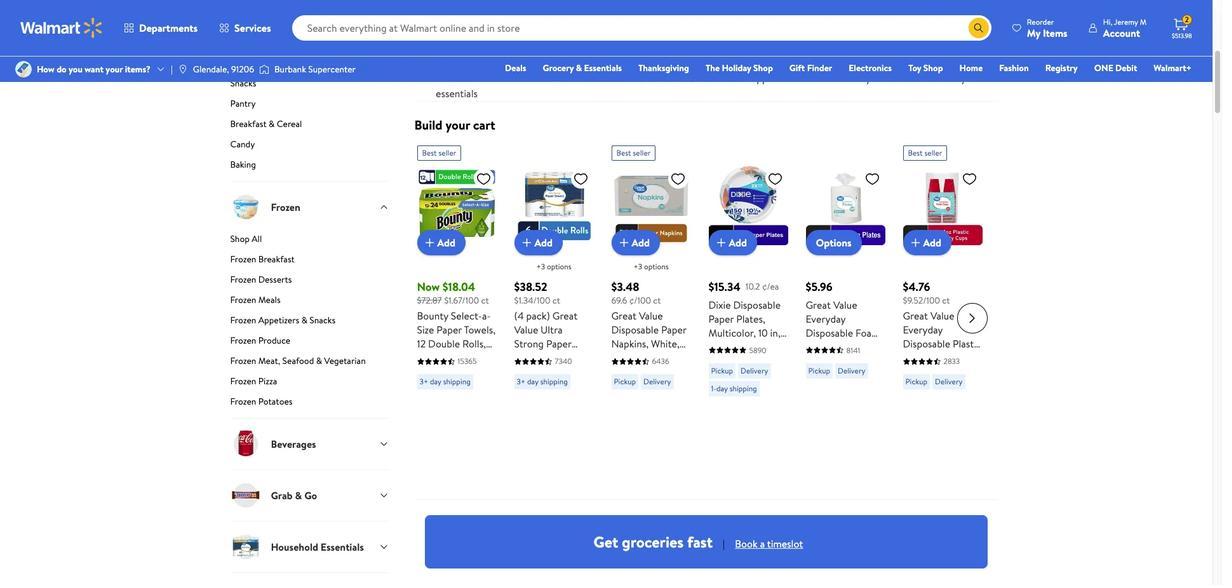 Task type: vqa. For each thing, say whether or not it's contained in the screenshot.
see at the bottom
no



Task type: locate. For each thing, give the bounding box(es) containing it.
seller
[[439, 147, 457, 158], [633, 147, 651, 158], [925, 147, 943, 158]]

1 +3 options from the left
[[537, 261, 572, 272]]

build
[[415, 116, 443, 133]]

3 product group from the left
[[612, 140, 691, 494]]

5 add from the left
[[924, 236, 942, 250]]

towels, inside now $18.04 $72.87 $1.67/100 ct bounty select-a- size paper towels, 12 double rolls, white
[[464, 323, 496, 337]]

2 add from the left
[[535, 236, 553, 250]]

0 vertical spatial plates,
[[737, 312, 766, 326]]

best for $3.48
[[617, 147, 632, 158]]

count inside $3.48 69.6 ¢/100 ct great value disposable paper napkins, white, 500 count
[[632, 351, 660, 365]]

value inside the $5.96 great value everyday disposable foam plates, 9 in, 150 ct
[[834, 298, 858, 312]]

0 vertical spatial your
[[106, 63, 123, 76]]

pantry up burbank
[[271, 44, 300, 58]]

everyday
[[806, 312, 846, 326], [904, 323, 943, 337]]

frozen up shop all link
[[271, 200, 301, 214]]

0 horizontal spatial seller
[[439, 147, 457, 158]]

household inside "household essentials" 'link'
[[433, 71, 481, 85]]

6 product group from the left
[[904, 140, 983, 494]]

gift
[[790, 62, 806, 74]]

2 product group from the left
[[515, 140, 594, 494]]

plates, inside $15.34 10.2 ¢/ea dixie disposable paper plates, multicolor, 10 in, 150 count
[[737, 312, 766, 326]]

ct
[[481, 294, 489, 307], [553, 294, 561, 307], [654, 294, 661, 307], [943, 294, 951, 307]]

0 horizontal spatial your
[[106, 63, 123, 76]]

150 right '9'
[[859, 340, 874, 354]]

snacks up supercenter
[[312, 44, 342, 58]]

0 horizontal spatial in,
[[771, 326, 781, 340]]

2 ct from the left
[[553, 294, 561, 307]]

$5.96
[[806, 279, 833, 295]]

day down multicolor,
[[717, 383, 728, 394]]

add button up $15.34
[[709, 230, 758, 255]]

& for essentials
[[576, 62, 582, 74]]

pantry inside dropdown button
[[271, 44, 300, 58]]

shipping down 15365 at the bottom
[[443, 377, 471, 387]]

best seller up great value everyday disposable plastic cups, red, 18 oz, 50 count image
[[909, 147, 943, 158]]

appetizers
[[258, 314, 300, 327]]

1 horizontal spatial 3+ day shipping
[[517, 377, 568, 387]]

frozen for frozen breakfast
[[230, 253, 256, 266]]

breakfast up candy
[[230, 118, 267, 130]]

1 vertical spatial towels,
[[515, 351, 546, 365]]

add to cart image
[[617, 235, 632, 250], [714, 235, 729, 250]]

add to favorites list, great value disposable paper napkins, white, 500 count image
[[671, 171, 686, 187]]

frozen left produce
[[230, 334, 256, 347]]

1 horizontal spatial plates,
[[806, 340, 835, 354]]

0 horizontal spatial shipping
[[443, 377, 471, 387]]

0 horizontal spatial 150
[[709, 340, 724, 354]]

in, right '9'
[[846, 340, 856, 354]]

household
[[433, 71, 481, 85], [271, 540, 318, 554]]

day
[[430, 377, 442, 387], [528, 377, 539, 387], [717, 383, 728, 394]]

frozen up frozen meals
[[230, 273, 256, 286]]

produce
[[258, 334, 291, 347]]

want
[[85, 63, 104, 76]]

 image left glendale,
[[178, 64, 188, 74]]

0 vertical spatial towels,
[[464, 323, 496, 337]]

disposable up count
[[904, 337, 951, 351]]

strong
[[515, 337, 544, 351]]

2 horizontal spatial best seller
[[909, 147, 943, 158]]

value down ¢/100
[[639, 309, 663, 323]]

towels, left 6
[[515, 351, 546, 365]]

0 vertical spatial |
[[171, 63, 173, 76]]

double inside now $18.04 $72.87 $1.67/100 ct bounty select-a- size paper towels, 12 double rolls, white
[[428, 337, 460, 351]]

household essentials button
[[230, 521, 389, 573]]

paper down $15.34
[[709, 312, 734, 326]]

2 +3 options from the left
[[634, 261, 669, 272]]

fashion link
[[994, 61, 1035, 75]]

seller for $3.48
[[633, 147, 651, 158]]

towels,
[[464, 323, 496, 337], [515, 351, 546, 365]]

1 +3 from the left
[[537, 261, 545, 272]]

1 vertical spatial plates,
[[806, 340, 835, 354]]

double right 6
[[557, 365, 589, 379]]

plates, left '9'
[[806, 340, 835, 354]]

your right want
[[106, 63, 123, 76]]

1-day shipping
[[712, 383, 757, 394]]

3+ left 6
[[517, 377, 526, 387]]

paper up 6436
[[662, 323, 687, 337]]

1 vertical spatial double
[[557, 365, 589, 379]]

3+ down white in the bottom left of the page
[[420, 377, 428, 387]]

towels, up 15365 at the bottom
[[464, 323, 496, 337]]

| left book
[[723, 537, 725, 551]]

0 horizontal spatial 3+ day shipping
[[420, 377, 471, 387]]

frozen for frozen potatoes
[[230, 395, 256, 408]]

disposable down ¢/100
[[612, 323, 659, 337]]

breakfast inside breakfast & cereal link
[[230, 118, 267, 130]]

foam
[[856, 326, 880, 340]]

2 3+ day shipping from the left
[[517, 377, 568, 387]]

best seller
[[422, 147, 457, 158], [617, 147, 651, 158], [909, 147, 943, 158]]

 image right 91206
[[259, 63, 270, 76]]

frozen down frozen pizza
[[230, 395, 256, 408]]

value inside $3.48 69.6 ¢/100 ct great value disposable paper napkins, white, 500 count
[[639, 309, 663, 323]]

7340
[[555, 356, 572, 367]]

cups,
[[904, 351, 928, 365]]

1 vertical spatial |
[[723, 537, 725, 551]]

0 horizontal spatial day
[[430, 377, 442, 387]]

0 horizontal spatial towels,
[[464, 323, 496, 337]]

options up ¢/100
[[644, 261, 669, 272]]

frozen meals link
[[230, 294, 389, 311]]

1 add to cart image from the left
[[617, 235, 632, 250]]

5 product group from the left
[[806, 140, 886, 494]]

3+ day shipping down white in the bottom left of the page
[[420, 377, 471, 387]]

pantry for pantry & snacks
[[271, 44, 300, 58]]

ct right ¢/100
[[654, 294, 661, 307]]

1 horizontal spatial your
[[446, 116, 470, 133]]

1 horizontal spatial double
[[557, 365, 589, 379]]

1 horizontal spatial 3+
[[517, 377, 526, 387]]

best seller for $4.76
[[909, 147, 943, 158]]

best seller up great value disposable paper napkins, white, 500 count "image"
[[617, 147, 651, 158]]

add button up now at left
[[417, 230, 466, 255]]

breakfast
[[230, 118, 267, 130], [258, 253, 295, 266]]

one debit
[[1095, 62, 1138, 74]]

value inside $38.52 $1.34/100 ct (4 pack) great value ultra strong paper towels, split sheets, 6 double rolls
[[515, 323, 539, 337]]

1 horizontal spatial add to cart image
[[520, 235, 535, 250]]

snacks down 91206
[[230, 77, 256, 90]]

add to favorites list, (4 pack) great value ultra strong paper towels, split sheets, 6 double rolls image
[[574, 171, 589, 187]]

add up 10.2
[[729, 236, 748, 250]]

product group containing $3.48
[[612, 140, 691, 494]]

add up $4.76
[[924, 236, 942, 250]]

pet supplies link
[[714, 0, 799, 86]]

1 vertical spatial household
[[271, 540, 318, 554]]

best up great value disposable paper napkins, white, 500 count "image"
[[617, 147, 632, 158]]

& down frozen produce link
[[316, 355, 322, 367]]

& left cereal at left
[[269, 118, 275, 130]]

add
[[438, 236, 456, 250], [535, 236, 553, 250], [632, 236, 650, 250], [729, 236, 748, 250], [924, 236, 942, 250]]

2 +3 from the left
[[634, 261, 643, 272]]

 image for glendale, 91206
[[178, 64, 188, 74]]

add to cart image
[[422, 235, 438, 250], [520, 235, 535, 250], [909, 235, 924, 250]]

add up "$18.04"
[[438, 236, 456, 250]]

hi,
[[1104, 16, 1113, 27]]

best down build
[[422, 147, 437, 158]]

2 add to cart image from the left
[[520, 235, 535, 250]]

add for bounty select-a-size paper towels, 12 double rolls, white image the add button
[[438, 236, 456, 250]]

$9.52/100
[[904, 294, 941, 307]]

account
[[1104, 26, 1141, 40]]

add up $38.52
[[535, 236, 553, 250]]

1 vertical spatial breakfast
[[258, 253, 295, 266]]

$72.87
[[417, 294, 442, 307]]

0 vertical spatial household
[[433, 71, 481, 85]]

paper inside $38.52 $1.34/100 ct (4 pack) great value ultra strong paper towels, split sheets, 6 double rolls
[[547, 337, 572, 351]]

registry link
[[1040, 61, 1084, 75]]

1 3+ day shipping from the left
[[420, 377, 471, 387]]

household essentials
[[271, 540, 364, 554]]

paper up the 7340 on the bottom left of page
[[547, 337, 572, 351]]

snacks inside dropdown button
[[312, 44, 342, 58]]

do
[[57, 63, 67, 76]]

great down 69.6
[[612, 309, 637, 323]]

add button up $3.48
[[612, 230, 660, 255]]

ct inside $3.48 69.6 ¢/100 ct great value disposable paper napkins, white, 500 count
[[654, 294, 661, 307]]

$38.52
[[515, 279, 548, 295]]

count inside $15.34 10.2 ¢/ea dixie disposable paper plates, multicolor, 10 in, 150 count
[[726, 340, 754, 354]]

2 horizontal spatial add to cart image
[[909, 235, 924, 250]]

product group containing $5.96
[[806, 140, 886, 494]]

list
[[407, 0, 1006, 101]]

shipping right 1- at the right bottom of the page
[[730, 383, 757, 394]]

vegetarian
[[324, 355, 366, 367]]

add to cart image up now at left
[[422, 235, 438, 250]]

plates, inside the $5.96 great value everyday disposable foam plates, 9 in, 150 ct
[[806, 340, 835, 354]]

+3
[[537, 261, 545, 272], [634, 261, 643, 272]]

cereal
[[277, 118, 302, 130]]

0 horizontal spatial add to cart image
[[617, 235, 632, 250]]

0 horizontal spatial everyday
[[806, 312, 846, 326]]

seller down the build your cart at the left
[[439, 147, 457, 158]]

500
[[612, 351, 630, 365]]

1 add from the left
[[438, 236, 456, 250]]

disposable inside $3.48 69.6 ¢/100 ct great value disposable paper napkins, white, 500 count
[[612, 323, 659, 337]]

0 horizontal spatial plates,
[[737, 312, 766, 326]]

2 horizontal spatial best
[[909, 147, 923, 158]]

search icon image
[[974, 23, 984, 33]]

great inside $3.48 69.6 ¢/100 ct great value disposable paper napkins, white, 500 count
[[612, 309, 637, 323]]

beverages
[[271, 437, 316, 451]]

0 horizontal spatial essentials
[[321, 540, 364, 554]]

0 horizontal spatial add to cart image
[[422, 235, 438, 250]]

pantry link
[[230, 97, 389, 115]]

groceries
[[622, 531, 684, 553]]

+3 options up $38.52
[[537, 261, 572, 272]]

frozen down shop all
[[230, 253, 256, 266]]

add to cart image up $4.76
[[909, 235, 924, 250]]

paper right size
[[437, 323, 462, 337]]

frozen up frozen pizza
[[230, 355, 256, 367]]

1 horizontal spatial everyday
[[904, 323, 943, 337]]

+3 options
[[537, 261, 572, 272], [634, 261, 669, 272]]

options
[[547, 261, 572, 272], [644, 261, 669, 272]]

1 vertical spatial pantry
[[230, 97, 256, 110]]

product group
[[417, 140, 497, 494], [515, 140, 594, 494], [612, 140, 691, 494], [709, 140, 788, 494], [806, 140, 886, 494], [904, 140, 983, 494]]

3 best seller from the left
[[909, 147, 943, 158]]

great value disposable paper napkins, white, 500 count image
[[612, 166, 691, 245]]

great down $5.96
[[806, 298, 831, 312]]

shipping down the 7340 on the bottom left of page
[[541, 377, 568, 387]]

0 horizontal spatial options
[[547, 261, 572, 272]]

count for $15.34
[[726, 340, 754, 354]]

1 horizontal spatial add to cart image
[[714, 235, 729, 250]]

household down the grab & go
[[271, 540, 318, 554]]

1 horizontal spatial towels,
[[515, 351, 546, 365]]

frozen inside dropdown button
[[271, 200, 301, 214]]

add for the add button corresponding to great value disposable paper napkins, white, 500 count "image"
[[632, 236, 650, 250]]

everyday up cups,
[[904, 323, 943, 337]]

2 horizontal spatial seller
[[925, 147, 943, 158]]

count
[[918, 365, 943, 379]]

health
[[618, 71, 647, 85]]

+3 up $3.48
[[634, 261, 643, 272]]

household inside household essentials dropdown button
[[271, 540, 318, 554]]

4 add from the left
[[729, 236, 748, 250]]

3+
[[420, 377, 428, 387], [517, 377, 526, 387]]

150 inside $15.34 10.2 ¢/ea dixie disposable paper plates, multicolor, 10 in, 150 count
[[709, 340, 724, 354]]

best up great value everyday disposable plastic cups, red, 18 oz, 50 count image
[[909, 147, 923, 158]]

0 horizontal spatial +3 options
[[537, 261, 572, 272]]

book a timeslot link
[[736, 537, 804, 552]]

white
[[417, 351, 443, 365]]

add to cart image for (4 pack) great value ultra strong paper towels, split sheets, 6 double rolls image
[[520, 235, 535, 250]]

0 horizontal spatial best seller
[[422, 147, 457, 158]]

2 add to cart image from the left
[[714, 235, 729, 250]]

options up $38.52
[[547, 261, 572, 272]]

1 horizontal spatial  image
[[178, 64, 188, 74]]

departments
[[139, 21, 198, 35]]

frozen left pizza
[[230, 375, 256, 388]]

2 horizontal spatial  image
[[259, 63, 270, 76]]

1 horizontal spatial seller
[[633, 147, 651, 158]]

1 horizontal spatial essentials
[[584, 62, 622, 74]]

bounty select-a-size paper towels, 12 double rolls, white image
[[417, 166, 497, 245]]

+3 up $38.52
[[537, 261, 545, 272]]

$1.34/100
[[515, 294, 551, 307]]

3+ day shipping
[[420, 377, 471, 387], [517, 377, 568, 387]]

0 horizontal spatial pantry
[[230, 97, 256, 110]]

count for $3.48
[[632, 351, 660, 365]]

3 best from the left
[[909, 147, 923, 158]]

1 vertical spatial snacks
[[230, 77, 256, 90]]

delivery down 6436
[[644, 377, 672, 387]]

2 3+ from the left
[[517, 377, 526, 387]]

3 add button from the left
[[612, 230, 660, 255]]

value left ultra
[[515, 323, 539, 337]]

grab & go button
[[230, 470, 389, 521]]

rolls,
[[463, 337, 486, 351]]

add button up $4.76
[[904, 230, 952, 255]]

day down white in the bottom left of the page
[[430, 377, 442, 387]]

plates, up 5890
[[737, 312, 766, 326]]

1 add button from the left
[[417, 230, 466, 255]]

add for the add button for (4 pack) great value ultra strong paper towels, split sheets, 6 double rolls image
[[535, 236, 553, 250]]

0 horizontal spatial count
[[632, 351, 660, 365]]

2 best seller from the left
[[617, 147, 651, 158]]

ct up a- at the left of the page
[[481, 294, 489, 307]]

2 horizontal spatial shop
[[924, 62, 944, 74]]

add to cart image up $15.34
[[714, 235, 729, 250]]

reorder my items
[[1028, 16, 1068, 40]]

1 add to cart image from the left
[[422, 235, 438, 250]]

frozen appetizers & snacks
[[230, 314, 336, 327]]

breakfast inside frozen breakfast link
[[258, 253, 295, 266]]

2 horizontal spatial day
[[717, 383, 728, 394]]

grocery
[[543, 62, 574, 74]]

double right 12
[[428, 337, 460, 351]]

3+ day shipping down the split
[[517, 377, 568, 387]]

1 horizontal spatial shipping
[[541, 377, 568, 387]]

 image
[[15, 61, 32, 78], [259, 63, 270, 76], [178, 64, 188, 74]]

 image for burbank supercenter
[[259, 63, 270, 76]]

frozen potatoes link
[[230, 395, 389, 418]]

count left 10
[[726, 340, 754, 354]]

grab & go
[[271, 489, 317, 503]]

toy shop
[[909, 62, 944, 74]]

2 horizontal spatial shipping
[[730, 383, 757, 394]]

0 horizontal spatial 3+
[[420, 377, 428, 387]]

10
[[759, 326, 768, 340]]

finder
[[808, 62, 833, 74]]

in, inside the $5.96 great value everyday disposable foam plates, 9 in, 150 ct
[[846, 340, 856, 354]]

pickup
[[712, 365, 734, 376], [809, 365, 831, 376], [614, 377, 636, 387], [906, 377, 928, 387]]

seller up great value everyday disposable plastic cups, red, 18 oz, 50 count image
[[925, 147, 943, 158]]

4 add button from the left
[[709, 230, 758, 255]]

value down $9.52/100
[[931, 309, 955, 323]]

0 vertical spatial snacks
[[312, 44, 342, 58]]

how do you want your items?
[[37, 63, 151, 76]]

frozen potatoes
[[230, 395, 293, 408]]

3 ct from the left
[[654, 294, 661, 307]]

frozen meat, seafood & vegetarian link
[[230, 355, 389, 372]]

product group containing $4.76
[[904, 140, 983, 494]]

snacks down frozen meals link
[[310, 314, 336, 327]]

cart
[[473, 116, 496, 133]]

registry
[[1046, 62, 1078, 74]]

1 horizontal spatial 150
[[859, 340, 874, 354]]

add button up $38.52
[[515, 230, 563, 255]]

(4
[[515, 309, 524, 323]]

2 seller from the left
[[633, 147, 651, 158]]

4 ct from the left
[[943, 294, 951, 307]]

1 horizontal spatial +3 options
[[634, 261, 669, 272]]

potatoes
[[258, 395, 293, 408]]

1 150 from the left
[[709, 340, 724, 354]]

2 add button from the left
[[515, 230, 563, 255]]

towels, inside $38.52 $1.34/100 ct (4 pack) great value ultra strong paper towels, split sheets, 6 double rolls
[[515, 351, 546, 365]]

4 product group from the left
[[709, 140, 788, 494]]

add for the add button associated with great value everyday disposable plastic cups, red, 18 oz, 50 count image
[[924, 236, 942, 250]]

pantry up the breakfast & cereal
[[230, 97, 256, 110]]

everyday up '9'
[[806, 312, 846, 326]]

3 seller from the left
[[925, 147, 943, 158]]

& right health
[[650, 71, 656, 85]]

towels, for $18.04
[[464, 323, 496, 337]]

3 add to cart image from the left
[[909, 235, 924, 250]]

items
[[1044, 26, 1068, 40]]

great right pack)
[[553, 309, 578, 323]]

0 vertical spatial pantry
[[271, 44, 300, 58]]

1 horizontal spatial +3
[[634, 261, 643, 272]]

add button for (4 pack) great value ultra strong paper towels, split sheets, 6 double rolls image
[[515, 230, 563, 255]]

breakfast up desserts
[[258, 253, 295, 266]]

2 best from the left
[[617, 147, 632, 158]]

add up $3.48
[[632, 236, 650, 250]]

frozen for frozen
[[271, 200, 301, 214]]

snacks link
[[230, 77, 389, 95]]

1 horizontal spatial count
[[726, 340, 754, 354]]

shipping for $18.04
[[443, 377, 471, 387]]

0 horizontal spatial best
[[422, 147, 437, 158]]

& for wellness
[[650, 71, 656, 85]]

seller up great value disposable paper napkins, white, 500 count "image"
[[633, 147, 651, 158]]

frozen button
[[230, 181, 389, 233]]

electronics link
[[844, 61, 898, 75]]

1 vertical spatial essentials
[[321, 540, 364, 554]]

0 horizontal spatial +3
[[537, 261, 545, 272]]

value up foam
[[834, 298, 858, 312]]

great down $9.52/100
[[904, 309, 929, 323]]

1 horizontal spatial best seller
[[617, 147, 651, 158]]

& inside list
[[650, 71, 656, 85]]

disposable up 8141
[[806, 326, 854, 340]]

book a timeslot
[[736, 537, 804, 551]]

0 horizontal spatial double
[[428, 337, 460, 351]]

150 inside the $5.96 great value everyday disposable foam plates, 9 in, 150 ct
[[859, 340, 874, 354]]

count right 500
[[632, 351, 660, 365]]

candy link
[[230, 138, 389, 156]]

add to cart image up $38.52
[[520, 235, 535, 250]]

product group containing now $18.04
[[417, 140, 497, 494]]

add to favorites list, great value everyday disposable plastic cups, red, 18 oz, 50 count image
[[963, 171, 978, 187]]

2 150 from the left
[[859, 340, 874, 354]]

0 vertical spatial essentials
[[584, 62, 622, 74]]

day left 6
[[528, 377, 539, 387]]

care
[[567, 71, 586, 85]]

1 horizontal spatial pantry
[[271, 44, 300, 58]]

0 vertical spatial breakfast
[[230, 118, 267, 130]]

1 horizontal spatial day
[[528, 377, 539, 387]]

1 horizontal spatial options
[[644, 261, 669, 272]]

150 up 1- at the right bottom of the page
[[709, 340, 724, 354]]

1 product group from the left
[[417, 140, 497, 494]]

frozen breakfast
[[230, 253, 295, 266]]

in, inside $15.34 10.2 ¢/ea dixie disposable paper plates, multicolor, 10 in, 150 count
[[771, 326, 781, 340]]

0 horizontal spatial household
[[271, 540, 318, 554]]

0 horizontal spatial  image
[[15, 61, 32, 78]]

0 vertical spatial double
[[428, 337, 460, 351]]

your left "cart"
[[446, 116, 470, 133]]

1 horizontal spatial household
[[433, 71, 481, 85]]

1 ct from the left
[[481, 294, 489, 307]]

best
[[422, 147, 437, 158], [617, 147, 632, 158], [909, 147, 923, 158]]

in, right 10
[[771, 326, 781, 340]]

product group containing $15.34
[[709, 140, 788, 494]]

ultra
[[541, 323, 563, 337]]

add to cart image up $3.48
[[617, 235, 632, 250]]

frozen left meals
[[230, 294, 256, 306]]

1 horizontal spatial in,
[[846, 340, 856, 354]]

essentials down grab & go dropdown button
[[321, 540, 364, 554]]

household up essentials
[[433, 71, 481, 85]]

5 add button from the left
[[904, 230, 952, 255]]

3 add from the left
[[632, 236, 650, 250]]

1 horizontal spatial best
[[617, 147, 632, 158]]

great inside '$4.76 $9.52/100 ct great value everyday disposable plastic cups, red, 18 oz, 50 count'
[[904, 309, 929, 323]]

& up burbank supercenter
[[303, 44, 309, 58]]

1 3+ from the left
[[420, 377, 428, 387]]

household essentials
[[433, 71, 481, 100]]

0 horizontal spatial |
[[171, 63, 173, 76]]



Task type: describe. For each thing, give the bounding box(es) containing it.
add button for great value disposable paper napkins, white, 500 count "image"
[[612, 230, 660, 255]]

& down frozen meals link
[[302, 314, 308, 327]]

2 vertical spatial snacks
[[310, 314, 336, 327]]

m
[[1141, 16, 1147, 27]]

1 horizontal spatial shop
[[754, 62, 773, 74]]

great inside $38.52 $1.34/100 ct (4 pack) great value ultra strong paper towels, split sheets, 6 double rolls
[[553, 309, 578, 323]]

rolls
[[515, 379, 536, 393]]

value inside '$4.76 $9.52/100 ct great value everyday disposable plastic cups, red, 18 oz, 50 count'
[[931, 309, 955, 323]]

add to favorites list, great value everyday disposable foam plates, 9 in, 150 ct image
[[865, 171, 881, 187]]

napkins,
[[612, 337, 649, 351]]

add button for bounty select-a-size paper towels, 12 double rolls, white image
[[417, 230, 466, 255]]

deals link
[[500, 61, 532, 75]]

burbank supercenter
[[275, 63, 356, 76]]

3+ day shipping for $1.34/100
[[517, 377, 568, 387]]

dixie
[[709, 298, 731, 312]]

items?
[[125, 63, 151, 76]]

2833
[[944, 356, 961, 367]]

0 horizontal spatial shop
[[230, 233, 250, 245]]

personal care
[[527, 71, 586, 85]]

plates, for $5.96
[[806, 340, 835, 354]]

household for household essentials
[[433, 71, 481, 85]]

thanksgiving link
[[633, 61, 695, 75]]

1 best from the left
[[422, 147, 437, 158]]

delivery down 5890
[[741, 365, 769, 376]]

breakfast & cereal
[[230, 118, 302, 130]]

50
[[904, 365, 915, 379]]

9
[[838, 340, 843, 354]]

deals
[[505, 62, 527, 74]]

glendale,
[[193, 63, 229, 76]]

size
[[417, 323, 434, 337]]

household for household essentials
[[271, 540, 318, 554]]

18
[[953, 351, 962, 365]]

desserts
[[258, 273, 292, 286]]

services
[[235, 21, 271, 35]]

6
[[549, 365, 555, 379]]

a
[[761, 537, 765, 551]]

great value everyday disposable foam plates, 9 in, 150 ct image
[[806, 166, 886, 245]]

frozen for frozen meat, seafood & vegetarian
[[230, 355, 256, 367]]

frozen produce
[[230, 334, 291, 347]]

paper inside $3.48 69.6 ¢/100 ct great value disposable paper napkins, white, 500 count
[[662, 323, 687, 337]]

frozen for frozen meals
[[230, 294, 256, 306]]

frozen breakfast link
[[230, 253, 389, 271]]

health & wellness
[[618, 71, 695, 85]]

12
[[417, 337, 426, 351]]

frozen for frozen appetizers & snacks
[[230, 314, 256, 327]]

add to favorites list, bounty select-a-size paper towels, 12 double rolls, white image
[[476, 171, 492, 187]]

frozen desserts link
[[230, 273, 389, 291]]

1 seller from the left
[[439, 147, 457, 158]]

frozen desserts
[[230, 273, 292, 286]]

glendale, 91206
[[193, 63, 254, 76]]

select-
[[451, 309, 482, 323]]

everyday inside the $5.96 great value everyday disposable foam plates, 9 in, 150 ct
[[806, 312, 846, 326]]

departments button
[[113, 13, 209, 43]]

add to cart image for great value disposable paper napkins, white, 500 count "image"
[[617, 235, 632, 250]]

split
[[548, 351, 568, 365]]

dixie disposable paper plates, multicolor, 10 in, 150 count image
[[709, 166, 788, 245]]

next slide for product carousel list image
[[958, 303, 988, 334]]

day for $18.04
[[430, 377, 442, 387]]

plates, for $15.34
[[737, 312, 766, 326]]

walmart+ link
[[1149, 61, 1198, 75]]

2
[[1186, 14, 1190, 25]]

gift finder
[[790, 62, 833, 74]]

electronics
[[849, 62, 893, 74]]

paper inside $15.34 10.2 ¢/ea dixie disposable paper plates, multicolor, 10 in, 150 count
[[709, 312, 734, 326]]

burbank
[[275, 63, 306, 76]]

pantry for pantry link on the top
[[230, 97, 256, 110]]

1 best seller from the left
[[422, 147, 457, 158]]

walmart image
[[20, 18, 103, 38]]

fast
[[688, 531, 713, 553]]

$38.52 $1.34/100 ct (4 pack) great value ultra strong paper towels, split sheets, 6 double rolls
[[515, 279, 589, 393]]

product group containing $38.52
[[515, 140, 594, 494]]

now
[[417, 279, 440, 295]]

& for go
[[295, 489, 302, 503]]

add to favorites list, dixie disposable paper plates, multicolor, 10 in, 150 count image
[[768, 171, 783, 187]]

disposable inside $15.34 10.2 ¢/ea dixie disposable paper plates, multicolor, 10 in, 150 count
[[734, 298, 781, 312]]

frozen pizza
[[230, 375, 277, 388]]

¢/ea
[[763, 280, 779, 293]]

holiday
[[722, 62, 752, 74]]

add to cart image for bounty select-a-size paper towels, 12 double rolls, white image
[[422, 235, 438, 250]]

health & wellness link
[[614, 0, 699, 86]]

frozen for frozen pizza
[[230, 375, 256, 388]]

towels, for $1.34/100
[[515, 351, 546, 365]]

baking
[[230, 158, 256, 171]]

grab
[[271, 489, 293, 503]]

disposable inside the $5.96 great value everyday disposable foam plates, 9 in, 150 ct
[[806, 326, 854, 340]]

health & wellness image
[[230, 583, 261, 585]]

disposable inside '$4.76 $9.52/100 ct great value everyday disposable plastic cups, red, 18 oz, 50 count'
[[904, 337, 951, 351]]

clear search field text image
[[954, 23, 964, 33]]

3+ day shipping for $18.04
[[420, 377, 471, 387]]

white,
[[652, 337, 680, 351]]

delivery down 8141
[[838, 365, 866, 376]]

3+ for $1.34/100
[[517, 377, 526, 387]]

supercenter
[[308, 63, 356, 76]]

toy
[[909, 62, 922, 74]]

5890
[[750, 345, 767, 356]]

pack)
[[527, 309, 550, 323]]

$18.04
[[443, 279, 476, 295]]

best for $4.76
[[909, 147, 923, 158]]

meat,
[[258, 355, 280, 367]]

Walmart Site-Wide search field
[[292, 15, 992, 41]]

everyday inside '$4.76 $9.52/100 ct great value everyday disposable plastic cups, red, 18 oz, 50 count'
[[904, 323, 943, 337]]

(4 pack) great value ultra strong paper towels, split sheets, 6 double rolls image
[[515, 166, 594, 245]]

frozen for frozen produce
[[230, 334, 256, 347]]

meals
[[258, 294, 281, 306]]

one debit link
[[1089, 61, 1144, 75]]

paper inside now $18.04 $72.87 $1.67/100 ct bounty select-a- size paper towels, 12 double rolls, white
[[437, 323, 462, 337]]

pet supplies
[[730, 71, 782, 85]]

frozen for frozen desserts
[[230, 273, 256, 286]]

home
[[960, 62, 983, 74]]

add button for dixie disposable paper plates, multicolor, 10 in, 150 count image
[[709, 230, 758, 255]]

walmart+
[[1154, 62, 1192, 74]]

ct inside '$4.76 $9.52/100 ct great value everyday disposable plastic cups, red, 18 oz, 50 count'
[[943, 294, 951, 307]]

thanksgiving
[[639, 62, 690, 74]]

¢/100
[[630, 294, 651, 307]]

& for snacks
[[303, 44, 309, 58]]

add button for great value everyday disposable plastic cups, red, 18 oz, 50 count image
[[904, 230, 952, 255]]

1 horizontal spatial |
[[723, 537, 725, 551]]

shipping for $1.34/100
[[541, 377, 568, 387]]

$4.76 $9.52/100 ct great value everyday disposable plastic cups, red, 18 oz, 50 count
[[904, 279, 982, 379]]

delivery down 2833
[[936, 377, 963, 387]]

the
[[706, 62, 720, 74]]

Search search field
[[292, 15, 992, 41]]

timeslot
[[768, 537, 804, 551]]

seller for $4.76
[[925, 147, 943, 158]]

sheets,
[[515, 365, 546, 379]]

2 options from the left
[[644, 261, 669, 272]]

3+ for $18.04
[[420, 377, 428, 387]]

day for $1.34/100
[[528, 377, 539, 387]]

my
[[1028, 26, 1041, 40]]

1 options from the left
[[547, 261, 572, 272]]

the holiday shop link
[[700, 61, 779, 75]]

1 vertical spatial your
[[446, 116, 470, 133]]

add to cart image for great value everyday disposable plastic cups, red, 18 oz, 50 count image
[[909, 235, 924, 250]]

great inside the $5.96 great value everyday disposable foam plates, 9 in, 150 ct
[[806, 298, 831, 312]]

multicolor,
[[709, 326, 756, 340]]

best seller for $3.48
[[617, 147, 651, 158]]

ct inside $38.52 $1.34/100 ct (4 pack) great value ultra strong paper towels, split sheets, 6 double rolls
[[553, 294, 561, 307]]

add for the add button related to dixie disposable paper plates, multicolor, 10 in, 150 count image
[[729, 236, 748, 250]]

ct inside now $18.04 $72.87 $1.67/100 ct bounty select-a- size paper towels, 12 double rolls, white
[[481, 294, 489, 307]]

list containing household essentials
[[407, 0, 1006, 101]]

book
[[736, 537, 758, 551]]

a-
[[482, 309, 491, 323]]

add to cart image for dixie disposable paper plates, multicolor, 10 in, 150 count image
[[714, 235, 729, 250]]

& for cereal
[[269, 118, 275, 130]]

pet
[[730, 71, 745, 85]]

$3.48
[[612, 279, 640, 295]]

personal
[[527, 71, 565, 85]]

options link
[[806, 230, 862, 255]]

how
[[37, 63, 55, 76]]

candy
[[230, 138, 255, 151]]

 image for how do you want your items?
[[15, 61, 32, 78]]

1-
[[712, 383, 717, 394]]

breakfast & cereal link
[[230, 118, 389, 135]]

get groceries fast
[[594, 531, 713, 553]]

frozen meat, seafood & vegetarian
[[230, 355, 366, 367]]

great value everyday disposable plastic cups, red, 18 oz, 50 count image
[[904, 166, 983, 245]]

ct
[[806, 354, 819, 368]]

essentials inside dropdown button
[[321, 540, 364, 554]]

double inside $38.52 $1.34/100 ct (4 pack) great value ultra strong paper towels, split sheets, 6 double rolls
[[557, 365, 589, 379]]

snacks inside "link"
[[230, 77, 256, 90]]

8141
[[847, 345, 861, 356]]



